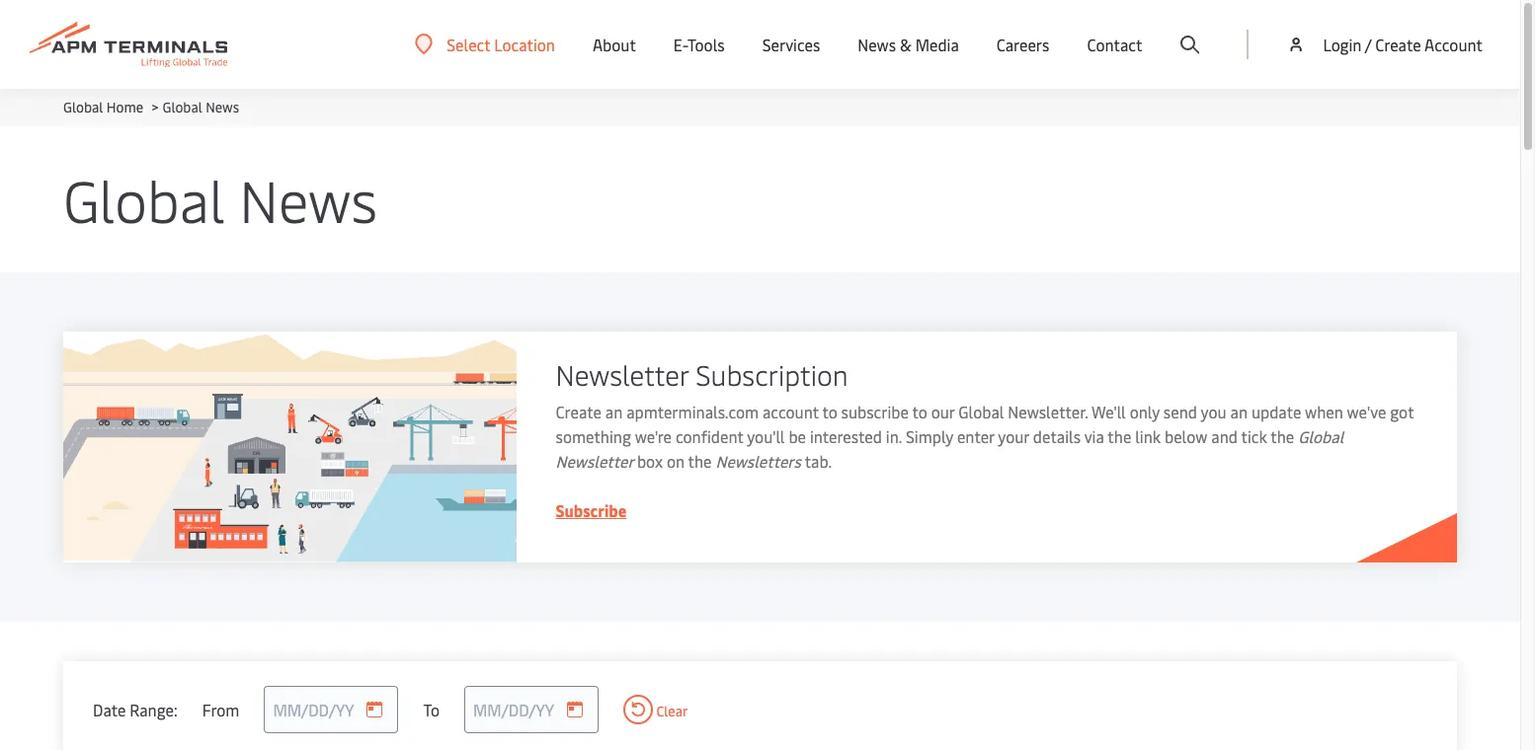 Task type: vqa. For each thing, say whether or not it's contained in the screenshot.
bottom News
yes



Task type: locate. For each thing, give the bounding box(es) containing it.
0 horizontal spatial to
[[823, 401, 838, 423]]

to
[[823, 401, 838, 423], [913, 401, 928, 423]]

apmterminals.com
[[627, 401, 759, 423]]

the down update
[[1271, 426, 1295, 448]]

global home > global news
[[63, 98, 239, 117]]

1 horizontal spatial to
[[913, 401, 928, 423]]

about button
[[593, 0, 636, 89]]

an right you
[[1231, 401, 1248, 423]]

careers button
[[997, 0, 1050, 89]]

newsletter
[[556, 356, 689, 393], [556, 451, 633, 472]]

1 vertical spatial newsletter
[[556, 451, 633, 472]]

create up something
[[556, 401, 602, 423]]

global up the enter
[[959, 401, 1004, 423]]

create
[[1376, 34, 1422, 55], [556, 401, 602, 423]]

to up interested
[[823, 401, 838, 423]]

the
[[1108, 426, 1132, 448], [1271, 426, 1295, 448], [688, 451, 712, 472]]

when
[[1305, 401, 1344, 423]]

an up something
[[606, 401, 623, 423]]

date range:
[[93, 699, 177, 721]]

subscribe
[[842, 401, 909, 423]]

news
[[858, 34, 896, 55], [206, 98, 239, 117], [239, 160, 378, 238]]

an
[[606, 401, 623, 423], [1231, 401, 1248, 423]]

global
[[63, 98, 103, 117], [163, 98, 202, 117], [63, 160, 225, 238], [959, 401, 1004, 423], [1299, 426, 1344, 448]]

create inside create an apmterminals.com account to subscribe to our global newsletter. we'll only send you an update when we've got something we're confident you'll be interested in. simply enter your details via the link below and tick the
[[556, 401, 602, 423]]

global down when
[[1299, 426, 1344, 448]]

subscription
[[696, 356, 848, 393]]

1 horizontal spatial an
[[1231, 401, 1248, 423]]

2 newsletter from the top
[[556, 451, 633, 472]]

our
[[932, 401, 955, 423]]

From text field
[[264, 687, 399, 734]]

select location
[[447, 33, 555, 55]]

0 vertical spatial newsletter
[[556, 356, 689, 393]]

tab.
[[805, 451, 832, 472]]

1 to from the left
[[823, 401, 838, 423]]

services button
[[762, 0, 820, 89]]

global left home on the top left
[[63, 98, 103, 117]]

to
[[423, 699, 440, 721]]

0 vertical spatial create
[[1376, 34, 1422, 55]]

1 an from the left
[[606, 401, 623, 423]]

simply
[[906, 426, 954, 448]]

0 vertical spatial news
[[858, 34, 896, 55]]

we're
[[635, 426, 672, 448]]

1 vertical spatial news
[[206, 98, 239, 117]]

global home link
[[63, 98, 143, 117]]

1 newsletter from the top
[[556, 356, 689, 393]]

select location button
[[415, 33, 555, 55]]

newsletter down something
[[556, 451, 633, 472]]

1 vertical spatial create
[[556, 401, 602, 423]]

home
[[106, 98, 143, 117]]

select
[[447, 33, 490, 55]]

media
[[916, 34, 959, 55]]

contact
[[1087, 34, 1143, 55]]

e-tools button
[[674, 0, 725, 89]]

global inside the global newsletter
[[1299, 426, 1344, 448]]

2 vertical spatial news
[[239, 160, 378, 238]]

0 horizontal spatial an
[[606, 401, 623, 423]]

the right via
[[1108, 426, 1132, 448]]

to left our
[[913, 401, 928, 423]]

newsletter up something
[[556, 356, 689, 393]]

0 horizontal spatial create
[[556, 401, 602, 423]]

services
[[762, 34, 820, 55]]

update
[[1252, 401, 1302, 423]]

we'll
[[1092, 401, 1126, 423]]

careers
[[997, 34, 1050, 55]]

&
[[900, 34, 912, 55]]

login / create account
[[1324, 34, 1483, 55]]

range:
[[130, 699, 177, 721]]

the right on
[[688, 451, 712, 472]]

create right /
[[1376, 34, 1422, 55]]

create an apmterminals.com account to subscribe to our global newsletter. we'll only send you an update when we've got something we're confident you'll be interested in. simply enter your details via the link below and tick the
[[556, 401, 1414, 448]]

e-
[[674, 34, 688, 55]]

about
[[593, 34, 636, 55]]

global down global home > global news
[[63, 160, 225, 238]]

confident
[[676, 426, 744, 448]]

your
[[998, 426, 1030, 448]]

contact button
[[1087, 0, 1143, 89]]

To text field
[[464, 687, 599, 734]]

global news
[[63, 160, 378, 238]]

link
[[1136, 426, 1161, 448]]

date
[[93, 699, 126, 721]]

global for global news
[[63, 160, 225, 238]]

container terminal illustration image
[[63, 332, 516, 563]]



Task type: describe. For each thing, give the bounding box(es) containing it.
0 horizontal spatial the
[[688, 451, 712, 472]]

login
[[1324, 34, 1362, 55]]

and
[[1212, 426, 1238, 448]]

in.
[[886, 426, 902, 448]]

below
[[1165, 426, 1208, 448]]

newsletter.
[[1008, 401, 1088, 423]]

enter
[[957, 426, 995, 448]]

clear button
[[624, 696, 688, 725]]

got
[[1391, 401, 1414, 423]]

login / create account link
[[1287, 0, 1483, 89]]

global for global home > global news
[[63, 98, 103, 117]]

clear
[[653, 703, 688, 721]]

something
[[556, 426, 631, 448]]

>
[[152, 98, 159, 117]]

interested
[[810, 426, 882, 448]]

news & media button
[[858, 0, 959, 89]]

from
[[202, 699, 240, 721]]

e-tools
[[674, 34, 725, 55]]

on
[[667, 451, 685, 472]]

2 an from the left
[[1231, 401, 1248, 423]]

newsletter inside the global newsletter
[[556, 451, 633, 472]]

be
[[789, 426, 806, 448]]

newsletter subscription
[[556, 356, 848, 393]]

tools
[[688, 34, 725, 55]]

global newsletter
[[556, 426, 1344, 472]]

1 horizontal spatial create
[[1376, 34, 1422, 55]]

global right >
[[163, 98, 202, 117]]

newsletters
[[716, 451, 801, 472]]

we've
[[1347, 401, 1387, 423]]

account
[[1425, 34, 1483, 55]]

you'll
[[747, 426, 785, 448]]

account
[[763, 401, 819, 423]]

news & media
[[858, 34, 959, 55]]

send
[[1164, 401, 1198, 423]]

details
[[1033, 426, 1081, 448]]

news inside popup button
[[858, 34, 896, 55]]

global inside create an apmterminals.com account to subscribe to our global newsletter. we'll only send you an update when we've got something we're confident you'll be interested in. simply enter your details via the link below and tick the
[[959, 401, 1004, 423]]

1 horizontal spatial the
[[1108, 426, 1132, 448]]

tick
[[1242, 426, 1268, 448]]

via
[[1085, 426, 1105, 448]]

you
[[1201, 401, 1227, 423]]

2 to from the left
[[913, 401, 928, 423]]

box
[[637, 451, 663, 472]]

/
[[1365, 34, 1372, 55]]

box on the newsletters tab.
[[637, 451, 832, 472]]

global for global newsletter
[[1299, 426, 1344, 448]]

subscribe
[[556, 500, 627, 522]]

2 horizontal spatial the
[[1271, 426, 1295, 448]]

only
[[1130, 401, 1160, 423]]

location
[[494, 33, 555, 55]]



